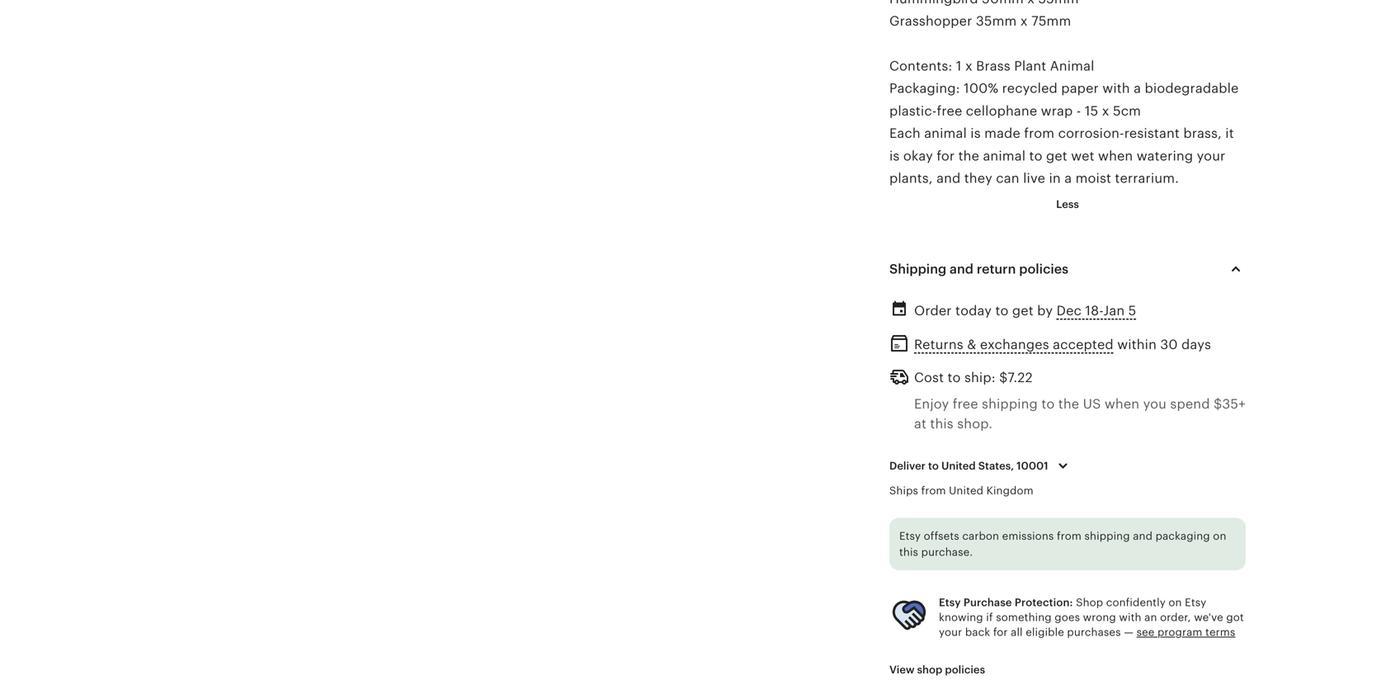Task type: locate. For each thing, give the bounding box(es) containing it.
etsy for etsy purchase protection:
[[939, 596, 961, 609]]

united inside dropdown button
[[942, 460, 976, 472]]

less button
[[1044, 190, 1092, 219]]

0 vertical spatial when
[[1099, 148, 1134, 163]]

15
[[1085, 103, 1099, 118]]

offsets
[[924, 530, 960, 542]]

1 horizontal spatial etsy
[[939, 596, 961, 609]]

0 horizontal spatial get
[[1013, 303, 1034, 318]]

etsy for etsy offsets carbon emissions from shipping and packaging on this purchase.
[[900, 530, 921, 542]]

packaging:
[[890, 81, 961, 96]]

0 horizontal spatial this
[[900, 546, 919, 559]]

confidently
[[1107, 596, 1166, 609]]

when up moist
[[1099, 148, 1134, 163]]

x right 1
[[966, 59, 973, 73]]

from right ships
[[922, 484, 946, 497]]

0 vertical spatial free
[[937, 103, 963, 118]]

get left by at the right top
[[1013, 303, 1034, 318]]

etsy
[[900, 530, 921, 542], [939, 596, 961, 609], [1185, 596, 1207, 609]]

2 vertical spatial and
[[1133, 530, 1153, 542]]

terms
[[1206, 626, 1236, 639]]

1 horizontal spatial shipping
[[1085, 530, 1131, 542]]

0 vertical spatial this
[[931, 416, 954, 431]]

an
[[1145, 611, 1158, 624]]

1 horizontal spatial from
[[1025, 126, 1055, 141]]

for right okay
[[937, 148, 955, 163]]

1 horizontal spatial get
[[1047, 148, 1068, 163]]

days
[[1182, 337, 1212, 352]]

0 vertical spatial shipping
[[982, 397, 1038, 411]]

1 vertical spatial your
[[939, 626, 963, 639]]

ships from united kingdom
[[890, 484, 1034, 497]]

with up '—'
[[1120, 611, 1142, 624]]

by
[[1038, 303, 1053, 318]]

when
[[1099, 148, 1134, 163], [1105, 397, 1140, 411]]

made
[[985, 126, 1021, 141]]

1 vertical spatial this
[[900, 546, 919, 559]]

returns & exchanges accepted button
[[915, 333, 1114, 357]]

policies
[[1020, 262, 1069, 276], [945, 664, 986, 676]]

$
[[1000, 370, 1008, 385]]

terrarium.
[[1115, 171, 1180, 186]]

a up 5cm
[[1134, 81, 1142, 96]]

1 vertical spatial policies
[[945, 664, 986, 676]]

1 vertical spatial shipping
[[1085, 530, 1131, 542]]

2 horizontal spatial etsy
[[1185, 596, 1207, 609]]

0 vertical spatial and
[[937, 171, 961, 186]]

deliver
[[890, 460, 926, 472]]

this
[[931, 416, 954, 431], [900, 546, 919, 559]]

shipping and return policies
[[890, 262, 1069, 276]]

something
[[996, 611, 1052, 624]]

free down packaging:
[[937, 103, 963, 118]]

get inside contents: 1 x brass plant animal packaging: 100% recycled paper with a biodegradable plastic-free cellophane wrap - 15 x 5cm each animal is made from corrosion-resistant brass, it is okay for the animal to get wet when watering your plants, and they can live in a moist terrarium.
[[1047, 148, 1068, 163]]

2 horizontal spatial from
[[1057, 530, 1082, 542]]

0 vertical spatial x
[[1021, 14, 1028, 29]]

x left 75mm
[[1021, 14, 1028, 29]]

0 vertical spatial with
[[1103, 81, 1131, 96]]

to inside contents: 1 x brass plant animal packaging: 100% recycled paper with a biodegradable plastic-free cellophane wrap - 15 x 5cm each animal is made from corrosion-resistant brass, it is okay for the animal to get wet when watering your plants, and they can live in a moist terrarium.
[[1030, 148, 1043, 163]]

to right deliver
[[929, 460, 939, 472]]

on up the order,
[[1169, 596, 1183, 609]]

1 vertical spatial free
[[953, 397, 979, 411]]

0 horizontal spatial policies
[[945, 664, 986, 676]]

to left the us
[[1042, 397, 1055, 411]]

packaging
[[1156, 530, 1211, 542]]

with up 5cm
[[1103, 81, 1131, 96]]

0 horizontal spatial the
[[959, 148, 980, 163]]

this inside enjoy free shipping to the us when you spend $35+ at this shop.
[[931, 416, 954, 431]]

policies up by at the right top
[[1020, 262, 1069, 276]]

x
[[1021, 14, 1028, 29], [966, 59, 973, 73], [1103, 103, 1110, 118]]

on
[[1214, 530, 1227, 542], [1169, 596, 1183, 609]]

this left purchase. on the bottom of the page
[[900, 546, 919, 559]]

1 vertical spatial the
[[1059, 397, 1080, 411]]

1 horizontal spatial x
[[1021, 14, 1028, 29]]

and inside contents: 1 x brass plant animal packaging: 100% recycled paper with a biodegradable plastic-free cellophane wrap - 15 x 5cm each animal is made from corrosion-resistant brass, it is okay for the animal to get wet when watering your plants, and they can live in a moist terrarium.
[[937, 171, 961, 186]]

etsy inside the etsy offsets carbon emissions from shipping and packaging on this purchase.
[[900, 530, 921, 542]]

animal down made
[[983, 148, 1026, 163]]

with
[[1103, 81, 1131, 96], [1120, 611, 1142, 624]]

35mm
[[976, 14, 1017, 29]]

free
[[937, 103, 963, 118], [953, 397, 979, 411]]

your down knowing
[[939, 626, 963, 639]]

the up the they
[[959, 148, 980, 163]]

1 horizontal spatial policies
[[1020, 262, 1069, 276]]

on right packaging
[[1214, 530, 1227, 542]]

etsy up we've
[[1185, 596, 1207, 609]]

1 horizontal spatial on
[[1214, 530, 1227, 542]]

they
[[965, 171, 993, 186]]

1 vertical spatial and
[[950, 262, 974, 276]]

dec 18-jan 5 button
[[1057, 299, 1137, 323]]

x for 1
[[966, 59, 973, 73]]

1
[[957, 59, 962, 73]]

and
[[937, 171, 961, 186], [950, 262, 974, 276], [1133, 530, 1153, 542]]

1 horizontal spatial for
[[994, 626, 1008, 639]]

each
[[890, 126, 921, 141]]

view shop policies button
[[877, 655, 998, 685]]

1 horizontal spatial the
[[1059, 397, 1080, 411]]

to inside dropdown button
[[929, 460, 939, 472]]

brass
[[977, 59, 1011, 73]]

this right at
[[931, 416, 954, 431]]

on inside shop confidently on etsy knowing if something goes wrong with an order, we've got your back for all eligible purchases —
[[1169, 596, 1183, 609]]

x right 15
[[1103, 103, 1110, 118]]

your
[[1197, 148, 1226, 163], [939, 626, 963, 639]]

is left okay
[[890, 148, 900, 163]]

for inside shop confidently on etsy knowing if something goes wrong with an order, we've got your back for all eligible purchases —
[[994, 626, 1008, 639]]

a right in
[[1065, 171, 1072, 186]]

moist
[[1076, 171, 1112, 186]]

and inside dropdown button
[[950, 262, 974, 276]]

less
[[1057, 198, 1080, 211]]

0 vertical spatial on
[[1214, 530, 1227, 542]]

your down brass, at the top right of page
[[1197, 148, 1226, 163]]

a
[[1134, 81, 1142, 96], [1065, 171, 1072, 186]]

1 vertical spatial when
[[1105, 397, 1140, 411]]

0 horizontal spatial for
[[937, 148, 955, 163]]

0 horizontal spatial etsy
[[900, 530, 921, 542]]

0 vertical spatial from
[[1025, 126, 1055, 141]]

0 vertical spatial your
[[1197, 148, 1226, 163]]

and left the they
[[937, 171, 961, 186]]

within
[[1118, 337, 1157, 352]]

1 horizontal spatial this
[[931, 416, 954, 431]]

eligible
[[1026, 626, 1065, 639]]

0 horizontal spatial is
[[890, 148, 900, 163]]

shop confidently on etsy knowing if something goes wrong with an order, we've got your back for all eligible purchases —
[[939, 596, 1245, 639]]

and left return in the right top of the page
[[950, 262, 974, 276]]

shipping and return policies button
[[875, 249, 1261, 289]]

from right emissions
[[1057, 530, 1082, 542]]

you
[[1144, 397, 1167, 411]]

policies right "shop"
[[945, 664, 986, 676]]

0 vertical spatial is
[[971, 126, 981, 141]]

etsy purchase protection:
[[939, 596, 1074, 609]]

from down wrap
[[1025, 126, 1055, 141]]

0 vertical spatial policies
[[1020, 262, 1069, 276]]

purchase
[[964, 596, 1012, 609]]

live
[[1024, 171, 1046, 186]]

back
[[966, 626, 991, 639]]

animal
[[925, 126, 967, 141], [983, 148, 1026, 163]]

and left packaging
[[1133, 530, 1153, 542]]

the inside enjoy free shipping to the us when you spend $35+ at this shop.
[[1059, 397, 1080, 411]]

united down "deliver to united states, 10001"
[[949, 484, 984, 497]]

2 vertical spatial from
[[1057, 530, 1082, 542]]

0 vertical spatial the
[[959, 148, 980, 163]]

0 vertical spatial united
[[942, 460, 976, 472]]

order
[[915, 303, 952, 318]]

0 horizontal spatial x
[[966, 59, 973, 73]]

get up in
[[1047, 148, 1068, 163]]

etsy up knowing
[[939, 596, 961, 609]]

1 horizontal spatial animal
[[983, 148, 1026, 163]]

shipping down $
[[982, 397, 1038, 411]]

is left made
[[971, 126, 981, 141]]

animal up okay
[[925, 126, 967, 141]]

0 vertical spatial for
[[937, 148, 955, 163]]

emissions
[[1003, 530, 1054, 542]]

shipping up "shop"
[[1085, 530, 1131, 542]]

with inside shop confidently on etsy knowing if something goes wrong with an order, we've got your back for all eligible purchases —
[[1120, 611, 1142, 624]]

1 vertical spatial united
[[949, 484, 984, 497]]

to inside enjoy free shipping to the us when you spend $35+ at this shop.
[[1042, 397, 1055, 411]]

get
[[1047, 148, 1068, 163], [1013, 303, 1034, 318]]

today
[[956, 303, 992, 318]]

-
[[1077, 103, 1082, 118]]

for left all
[[994, 626, 1008, 639]]

when right the us
[[1105, 397, 1140, 411]]

0 vertical spatial get
[[1047, 148, 1068, 163]]

2 vertical spatial x
[[1103, 103, 1110, 118]]

1 vertical spatial get
[[1013, 303, 1034, 318]]

for
[[937, 148, 955, 163], [994, 626, 1008, 639]]

from inside contents: 1 x brass plant animal packaging: 100% recycled paper with a biodegradable plastic-free cellophane wrap - 15 x 5cm each animal is made from corrosion-resistant brass, it is okay for the animal to get wet when watering your plants, and they can live in a moist terrarium.
[[1025, 126, 1055, 141]]

1 vertical spatial for
[[994, 626, 1008, 639]]

1 horizontal spatial a
[[1134, 81, 1142, 96]]

it
[[1226, 126, 1235, 141]]

to up live
[[1030, 148, 1043, 163]]

1 vertical spatial x
[[966, 59, 973, 73]]

free up shop.
[[953, 397, 979, 411]]

1 vertical spatial with
[[1120, 611, 1142, 624]]

united up ships from united kingdom
[[942, 460, 976, 472]]

wet
[[1072, 148, 1095, 163]]

1 vertical spatial from
[[922, 484, 946, 497]]

18-
[[1086, 303, 1104, 318]]

0 horizontal spatial animal
[[925, 126, 967, 141]]

1 horizontal spatial is
[[971, 126, 981, 141]]

this inside the etsy offsets carbon emissions from shipping and packaging on this purchase.
[[900, 546, 919, 559]]

shop
[[918, 664, 943, 676]]

cost to ship: $ 7.22
[[915, 370, 1033, 385]]

shipping inside the etsy offsets carbon emissions from shipping and packaging on this purchase.
[[1085, 530, 1131, 542]]

5cm
[[1113, 103, 1142, 118]]

0 horizontal spatial on
[[1169, 596, 1183, 609]]

1 vertical spatial on
[[1169, 596, 1183, 609]]

etsy left 'offsets'
[[900, 530, 921, 542]]

0 horizontal spatial your
[[939, 626, 963, 639]]

0 horizontal spatial shipping
[[982, 397, 1038, 411]]

when inside enjoy free shipping to the us when you spend $35+ at this shop.
[[1105, 397, 1140, 411]]

1 horizontal spatial your
[[1197, 148, 1226, 163]]

to
[[1030, 148, 1043, 163], [996, 303, 1009, 318], [948, 370, 961, 385], [1042, 397, 1055, 411], [929, 460, 939, 472]]

the left the us
[[1059, 397, 1080, 411]]

exchanges
[[981, 337, 1050, 352]]

policies inside shipping and return policies dropdown button
[[1020, 262, 1069, 276]]

0 horizontal spatial a
[[1065, 171, 1072, 186]]



Task type: vqa. For each thing, say whether or not it's contained in the screenshot.
Gift
no



Task type: describe. For each thing, give the bounding box(es) containing it.
from inside the etsy offsets carbon emissions from shipping and packaging on this purchase.
[[1057, 530, 1082, 542]]

shipping
[[890, 262, 947, 276]]

deliver to united states, 10001
[[890, 460, 1049, 472]]

spend
[[1171, 397, 1211, 411]]

—
[[1124, 626, 1134, 639]]

paper
[[1062, 81, 1099, 96]]

0 horizontal spatial from
[[922, 484, 946, 497]]

to right today
[[996, 303, 1009, 318]]

your inside contents: 1 x brass plant animal packaging: 100% recycled paper with a biodegradable plastic-free cellophane wrap - 15 x 5cm each animal is made from corrosion-resistant brass, it is okay for the animal to get wet when watering your plants, and they can live in a moist terrarium.
[[1197, 148, 1226, 163]]

0 vertical spatial animal
[[925, 126, 967, 141]]

cellophane
[[966, 103, 1038, 118]]

view shop policies
[[890, 664, 986, 676]]

on inside the etsy offsets carbon emissions from shipping and packaging on this purchase.
[[1214, 530, 1227, 542]]

1 vertical spatial a
[[1065, 171, 1072, 186]]

0 vertical spatial a
[[1134, 81, 1142, 96]]

in
[[1049, 171, 1061, 186]]

to right cost
[[948, 370, 961, 385]]

wrap
[[1041, 103, 1073, 118]]

at
[[915, 416, 927, 431]]

for inside contents: 1 x brass plant animal packaging: 100% recycled paper with a biodegradable plastic-free cellophane wrap - 15 x 5cm each animal is made from corrosion-resistant brass, it is okay for the animal to get wet when watering your plants, and they can live in a moist terrarium.
[[937, 148, 955, 163]]

with inside contents: 1 x brass plant animal packaging: 100% recycled paper with a biodegradable plastic-free cellophane wrap - 15 x 5cm each animal is made from corrosion-resistant brass, it is okay for the animal to get wet when watering your plants, and they can live in a moist terrarium.
[[1103, 81, 1131, 96]]

if
[[987, 611, 994, 624]]

wrong
[[1083, 611, 1117, 624]]

ships
[[890, 484, 919, 497]]

brass,
[[1184, 126, 1222, 141]]

kingdom
[[987, 484, 1034, 497]]

x for 35mm
[[1021, 14, 1028, 29]]

contents:
[[890, 59, 953, 73]]

&
[[968, 337, 977, 352]]

grasshopper 35mm x 75mm
[[890, 14, 1072, 29]]

united for to
[[942, 460, 976, 472]]

corrosion-
[[1059, 126, 1125, 141]]

5
[[1129, 303, 1137, 318]]

see
[[1137, 626, 1155, 639]]

etsy offsets carbon emissions from shipping and packaging on this purchase.
[[900, 530, 1227, 559]]

75mm
[[1032, 14, 1072, 29]]

etsy inside shop confidently on etsy knowing if something goes wrong with an order, we've got your back for all eligible purchases —
[[1185, 596, 1207, 609]]

the inside contents: 1 x brass plant animal packaging: 100% recycled paper with a biodegradable plastic-free cellophane wrap - 15 x 5cm each animal is made from corrosion-resistant brass, it is okay for the animal to get wet when watering your plants, and they can live in a moist terrarium.
[[959, 148, 980, 163]]

we've
[[1195, 611, 1224, 624]]

program
[[1158, 626, 1203, 639]]

shop
[[1076, 596, 1104, 609]]

plastic-
[[890, 103, 937, 118]]

states,
[[979, 460, 1014, 472]]

watering
[[1137, 148, 1194, 163]]

plant
[[1015, 59, 1047, 73]]

protection:
[[1015, 596, 1074, 609]]

view
[[890, 664, 915, 676]]

when inside contents: 1 x brass plant animal packaging: 100% recycled paper with a biodegradable plastic-free cellophane wrap - 15 x 5cm each animal is made from corrosion-resistant brass, it is okay for the animal to get wet when watering your plants, and they can live in a moist terrarium.
[[1099, 148, 1134, 163]]

purchase.
[[922, 546, 973, 559]]

return
[[977, 262, 1016, 276]]

purchases
[[1068, 626, 1121, 639]]

see program terms link
[[1137, 626, 1236, 639]]

7.22
[[1008, 370, 1033, 385]]

okay
[[904, 148, 934, 163]]

cost
[[915, 370, 944, 385]]

and inside the etsy offsets carbon emissions from shipping and packaging on this purchase.
[[1133, 530, 1153, 542]]

free inside contents: 1 x brass plant animal packaging: 100% recycled paper with a biodegradable plastic-free cellophane wrap - 15 x 5cm each animal is made from corrosion-resistant brass, it is okay for the animal to get wet when watering your plants, and they can live in a moist terrarium.
[[937, 103, 963, 118]]

all
[[1011, 626, 1023, 639]]

jan
[[1104, 303, 1125, 318]]

plants,
[[890, 171, 933, 186]]

free inside enjoy free shipping to the us when you spend $35+ at this shop.
[[953, 397, 979, 411]]

see program terms
[[1137, 626, 1236, 639]]

united for from
[[949, 484, 984, 497]]

1 vertical spatial is
[[890, 148, 900, 163]]

enjoy
[[915, 397, 950, 411]]

resistant
[[1125, 126, 1180, 141]]

got
[[1227, 611, 1245, 624]]

enjoy free shipping to the us when you spend $35+ at this shop.
[[915, 397, 1246, 431]]

biodegradable
[[1145, 81, 1239, 96]]

100%
[[964, 81, 999, 96]]

returns & exchanges accepted within 30 days
[[915, 337, 1212, 352]]

contents: 1 x brass plant animal packaging: 100% recycled paper with a biodegradable plastic-free cellophane wrap - 15 x 5cm each animal is made from corrosion-resistant brass, it is okay for the animal to get wet when watering your plants, and they can live in a moist terrarium.
[[890, 59, 1239, 186]]

returns
[[915, 337, 964, 352]]

goes
[[1055, 611, 1081, 624]]

your inside shop confidently on etsy knowing if something goes wrong with an order, we've got your back for all eligible purchases —
[[939, 626, 963, 639]]

carbon
[[963, 530, 1000, 542]]

us
[[1083, 397, 1101, 411]]

shipping inside enjoy free shipping to the us when you spend $35+ at this shop.
[[982, 397, 1038, 411]]

order today to get by dec 18-jan 5
[[915, 303, 1137, 318]]

grasshopper
[[890, 14, 973, 29]]

deliver to united states, 10001 button
[[877, 449, 1086, 483]]

accepted
[[1053, 337, 1114, 352]]

animal
[[1050, 59, 1095, 73]]

knowing
[[939, 611, 984, 624]]

10001
[[1017, 460, 1049, 472]]

ship:
[[965, 370, 996, 385]]

2 horizontal spatial x
[[1103, 103, 1110, 118]]

1 vertical spatial animal
[[983, 148, 1026, 163]]

policies inside "view shop policies" button
[[945, 664, 986, 676]]

can
[[997, 171, 1020, 186]]

shop.
[[958, 416, 993, 431]]

$35+
[[1214, 397, 1246, 411]]



